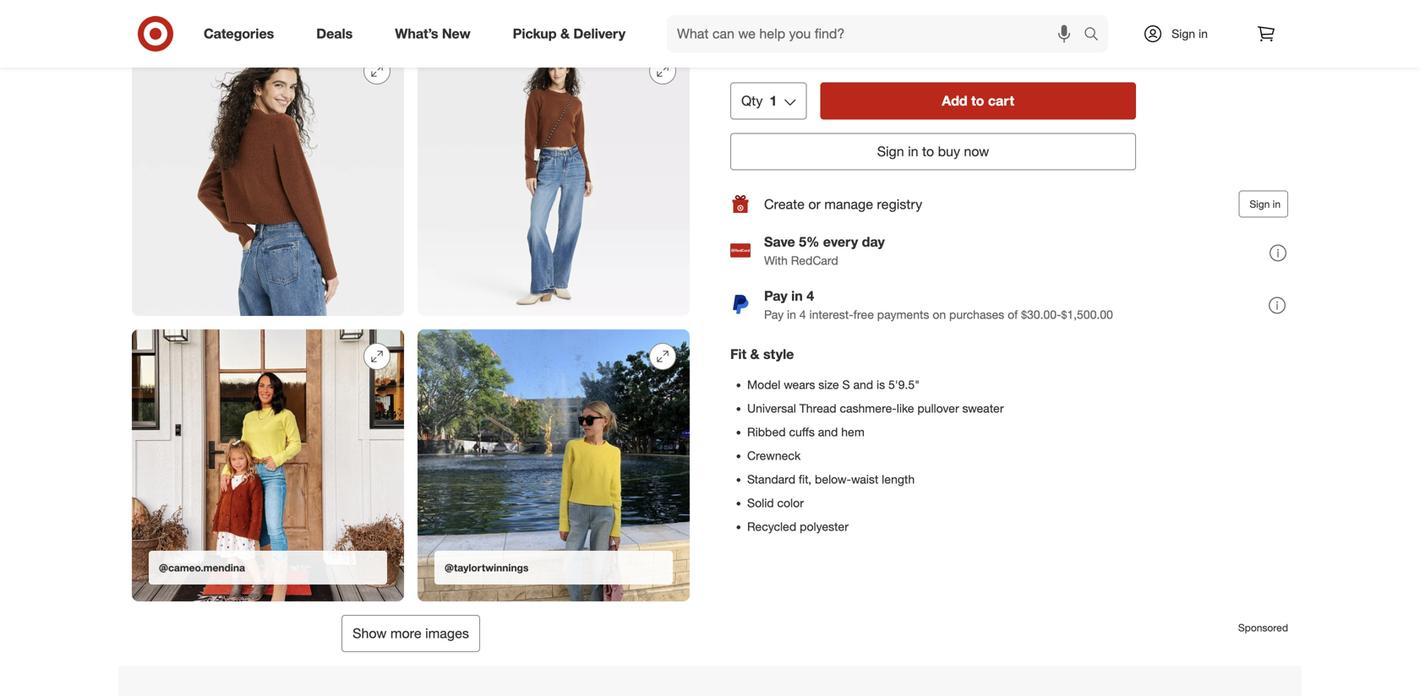 Task type: locate. For each thing, give the bounding box(es) containing it.
1 vertical spatial 1
[[770, 93, 777, 109]]

categories
[[204, 25, 274, 42]]

and
[[854, 378, 873, 393], [818, 425, 838, 440]]

0 horizontal spatial &
[[561, 25, 570, 42]]

hem
[[841, 425, 865, 440]]

stores
[[960, 0, 993, 15]]

save 5% every day with redcard
[[764, 234, 885, 268]]

create or manage registry
[[764, 196, 923, 213]]

0 vertical spatial to
[[972, 93, 985, 109]]

sign inside "button"
[[1250, 198, 1270, 211]]

0 horizontal spatial and
[[818, 425, 838, 440]]

0 horizontal spatial to
[[922, 144, 934, 160]]

& inside pickup & delivery link
[[561, 25, 570, 42]]

0 vertical spatial 4
[[807, 288, 814, 304]]

sign
[[1172, 26, 1196, 41], [877, 144, 904, 160], [1250, 198, 1270, 211]]

fit,
[[799, 473, 812, 487]]

categories link
[[189, 15, 295, 52]]

more
[[390, 626, 422, 642]]

0 vertical spatial &
[[561, 25, 570, 42]]

1 right the qty
[[770, 93, 777, 109]]

images
[[425, 626, 469, 642]]

to right "add"
[[972, 93, 985, 109]]

1 horizontal spatial sign
[[1172, 26, 1196, 41]]

and right s
[[854, 378, 873, 393]]

sign in to buy now button
[[731, 134, 1136, 171]]

only
[[731, 44, 758, 61]]

1 left left
[[762, 44, 769, 61]]

1 vertical spatial sign
[[877, 144, 904, 160]]

cuffs
[[789, 425, 815, 440]]

pay
[[764, 288, 788, 304], [764, 307, 784, 322]]

like
[[897, 402, 914, 416]]

of
[[1008, 307, 1018, 322]]

to left buy
[[922, 144, 934, 160]]

2 vertical spatial sign
[[1250, 198, 1270, 211]]

1 vertical spatial &
[[750, 347, 760, 363]]

0 vertical spatial 1
[[762, 44, 769, 61]]

1 horizontal spatial sign in
[[1250, 198, 1281, 211]]

photo from @cameo.mendina, 4 of 11 image
[[132, 330, 404, 602]]

1 vertical spatial 4
[[800, 307, 806, 322]]

0 vertical spatial sign in
[[1172, 26, 1208, 41]]

and left 'hem'
[[818, 425, 838, 440]]

0 horizontal spatial sign in
[[1172, 26, 1208, 41]]

pickup & delivery
[[513, 25, 626, 42]]

4
[[807, 288, 814, 304], [800, 307, 806, 322]]

pay up the style
[[764, 307, 784, 322]]

pickup
[[513, 25, 557, 42]]

new
[[442, 25, 471, 42]]

every
[[823, 234, 858, 250]]

2 horizontal spatial sign
[[1250, 198, 1270, 211]]

manage
[[825, 196, 873, 213]]

pullover
[[918, 402, 959, 416]]

sweater
[[963, 402, 1004, 416]]

sign in
[[1172, 26, 1208, 41], [1250, 198, 1281, 211]]

qty
[[742, 93, 763, 109]]

redcard
[[791, 253, 838, 268]]

recycled
[[747, 520, 797, 535]]

& for fit
[[750, 347, 760, 363]]

sign in to buy now
[[877, 144, 990, 160]]

recycled polyester
[[747, 520, 849, 535]]

ready
[[731, 25, 769, 42]]

check other stores
[[892, 0, 993, 15]]

2 pay from the top
[[764, 307, 784, 322]]

in
[[1199, 26, 1208, 41], [908, 144, 919, 160], [1273, 198, 1281, 211], [792, 288, 803, 304], [787, 307, 796, 322]]

buy
[[938, 144, 960, 160]]

1 horizontal spatial 1
[[770, 93, 777, 109]]

below-
[[815, 473, 851, 487]]

women's crew neck cashmere-like pullover sweater - universal thread™, 1 of 11 image
[[132, 0, 690, 30]]

1 pay from the top
[[764, 288, 788, 304]]

cart
[[988, 93, 1015, 109]]

model wears size s and is 5'9.5"
[[747, 378, 920, 393]]

0 vertical spatial and
[[854, 378, 873, 393]]

& right 'pickup'
[[561, 25, 570, 42]]

4 up interest-
[[807, 288, 814, 304]]

1 vertical spatial sign in
[[1250, 198, 1281, 211]]

0 vertical spatial sign
[[1172, 26, 1196, 41]]

other
[[930, 0, 957, 15]]

style
[[763, 347, 794, 363]]

pay down with
[[764, 288, 788, 304]]

deals
[[316, 25, 353, 42]]

0 horizontal spatial sign
[[877, 144, 904, 160]]

sponsored
[[1239, 622, 1289, 635]]

1 horizontal spatial &
[[750, 347, 760, 363]]

length
[[882, 473, 915, 487]]

1 vertical spatial pay
[[764, 307, 784, 322]]

left
[[773, 44, 792, 61]]

check other stores button
[[891, 0, 994, 17]]

& right fit
[[750, 347, 760, 363]]

what's new link
[[381, 15, 492, 52]]

0 horizontal spatial 1
[[762, 44, 769, 61]]

cashmere-
[[840, 402, 897, 416]]

5'9.5"
[[889, 378, 920, 393]]

0 vertical spatial pay
[[764, 288, 788, 304]]

0 horizontal spatial 4
[[800, 307, 806, 322]]

on
[[933, 307, 946, 322]]

standard fit, below-waist length
[[747, 473, 915, 487]]

4 left interest-
[[800, 307, 806, 322]]

$1,500.00
[[1062, 307, 1113, 322]]

crewneck
[[747, 449, 801, 464]]

sign in button
[[1239, 191, 1289, 218]]

now
[[964, 144, 990, 160]]

model
[[747, 378, 781, 393]]



Task type: vqa. For each thing, say whether or not it's contained in the screenshot.
at to the bottom
no



Task type: describe. For each thing, give the bounding box(es) containing it.
1 vertical spatial to
[[922, 144, 934, 160]]

interest-
[[810, 307, 854, 322]]

or
[[809, 196, 821, 213]]

sign in inside "button"
[[1250, 198, 1281, 211]]

save
[[764, 234, 795, 250]]

fit
[[731, 347, 747, 363]]

s
[[843, 378, 850, 393]]

in inside button
[[908, 144, 919, 160]]

thread
[[800, 402, 837, 416]]

waist
[[851, 473, 879, 487]]

add to cart button
[[820, 83, 1136, 120]]

day
[[862, 234, 885, 250]]

is
[[877, 378, 885, 393]]

wears
[[784, 378, 815, 393]]

add to cart
[[942, 93, 1015, 109]]

show
[[353, 626, 387, 642]]

deals link
[[302, 15, 374, 52]]

color
[[777, 496, 804, 511]]

@taylortwinnings
[[445, 562, 529, 575]]

qty 1
[[742, 93, 777, 109]]

free
[[854, 307, 874, 322]]

search button
[[1076, 15, 1117, 56]]

1 vertical spatial and
[[818, 425, 838, 440]]

check
[[892, 0, 926, 15]]

payments
[[877, 307, 930, 322]]

search
[[1076, 27, 1117, 44]]

@cameo.mendina
[[159, 562, 245, 575]]

1 horizontal spatial 4
[[807, 288, 814, 304]]

universal thread cashmere-like pullover sweater
[[747, 402, 1004, 416]]

$30.00-
[[1021, 307, 1062, 322]]

1 inside ready within 2 hours only 1 left
[[762, 44, 769, 61]]

in inside "button"
[[1273, 198, 1281, 211]]

add
[[942, 93, 968, 109]]

What can we help you find? suggestions appear below search field
[[667, 15, 1088, 52]]

size
[[819, 378, 839, 393]]

what's new
[[395, 25, 471, 42]]

show more images
[[353, 626, 469, 642]]

ready within 2 hours only 1 left
[[731, 25, 858, 61]]

& for pickup
[[561, 25, 570, 42]]

purchases
[[950, 307, 1005, 322]]

solid
[[747, 496, 774, 511]]

solid color
[[747, 496, 804, 511]]

show more images button
[[342, 616, 480, 653]]

create
[[764, 196, 805, 213]]

with
[[764, 253, 788, 268]]

2
[[812, 25, 820, 42]]

universal
[[747, 402, 796, 416]]

pay in 4 pay in 4 interest-free payments on purchases of $30.00-$1,500.00
[[764, 288, 1113, 322]]

1 horizontal spatial to
[[972, 93, 985, 109]]

sign inside button
[[877, 144, 904, 160]]

fit & style
[[731, 347, 794, 363]]

ribbed cuffs and hem
[[747, 425, 865, 440]]

image gallery element
[[132, 0, 690, 653]]

pickup & delivery link
[[499, 15, 647, 52]]

delivery
[[574, 25, 626, 42]]

within
[[773, 25, 808, 42]]

standard
[[747, 473, 796, 487]]

women's crew neck cashmere-like pullover sweater - universal thread™, 3 of 11 image
[[418, 44, 690, 316]]

what's
[[395, 25, 438, 42]]

ribbed
[[747, 425, 786, 440]]

hours
[[823, 25, 858, 42]]

1 horizontal spatial and
[[854, 378, 873, 393]]

registry
[[877, 196, 923, 213]]

women's crew neck cashmere-like pullover sweater - universal thread™, 2 of 11 image
[[132, 44, 404, 316]]

sign in link
[[1129, 15, 1234, 52]]

photo from @taylortwinnings, 5 of 11 image
[[418, 330, 690, 602]]

polyester
[[800, 520, 849, 535]]

5%
[[799, 234, 820, 250]]



